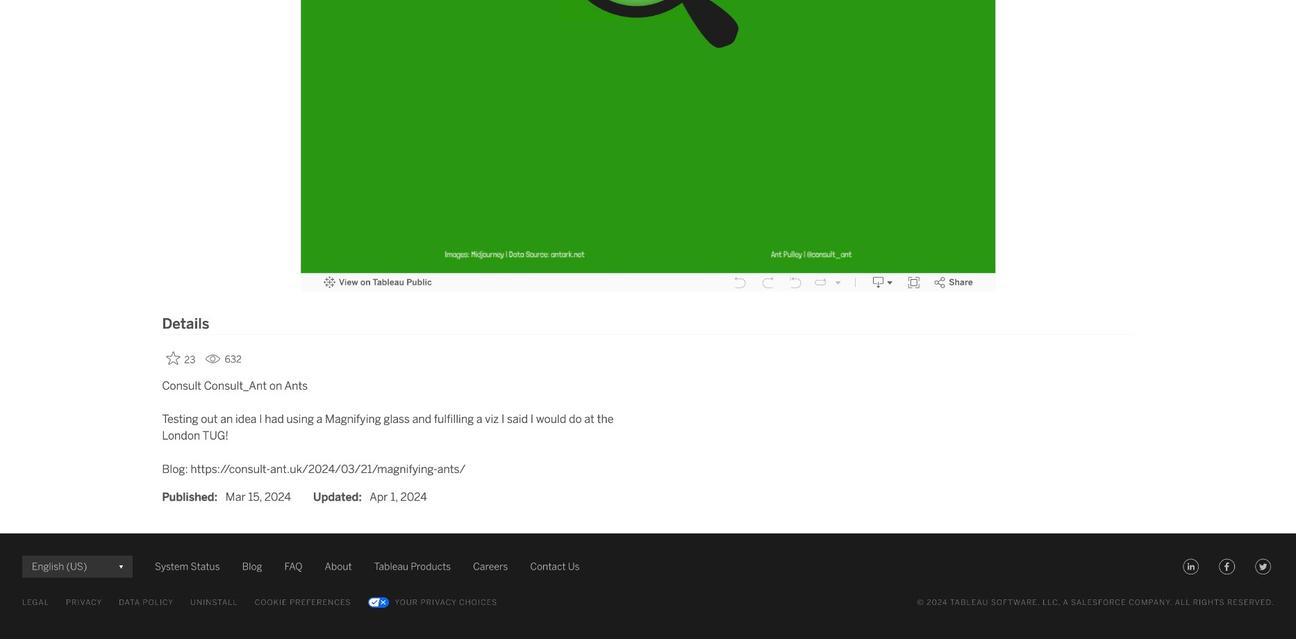 Task type: locate. For each thing, give the bounding box(es) containing it.
add favorite image
[[166, 351, 180, 365]]

Add Favorite button
[[162, 347, 200, 370]]



Task type: vqa. For each thing, say whether or not it's contained in the screenshot.
Francisco R link
no



Task type: describe. For each thing, give the bounding box(es) containing it.
selected language element
[[32, 556, 123, 578]]



